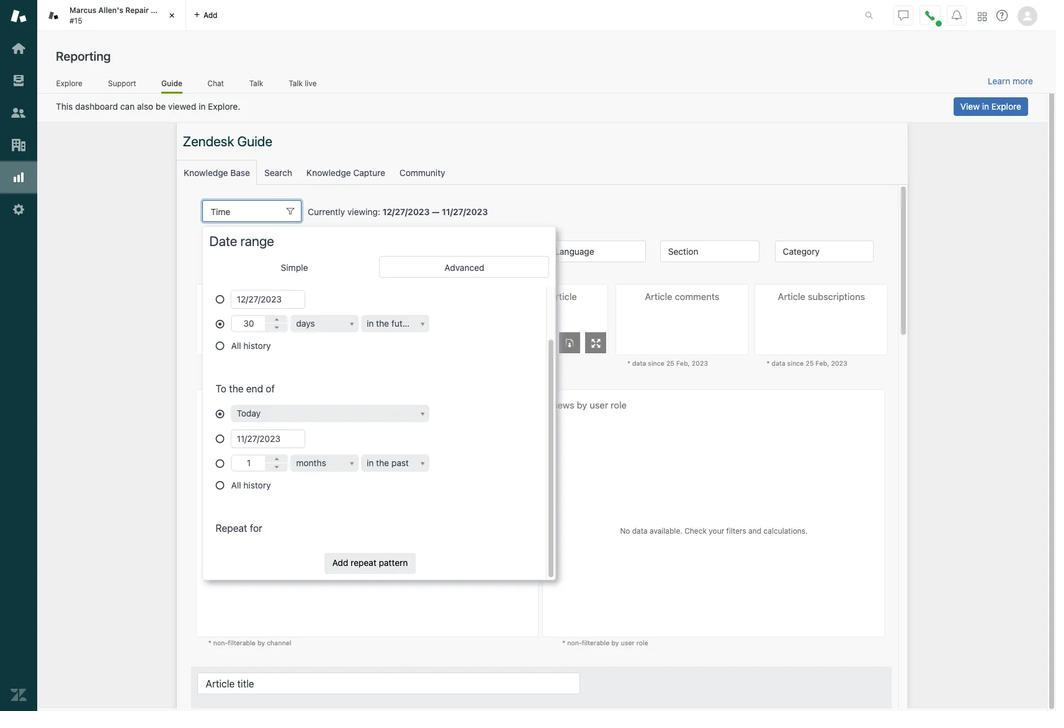 Task type: locate. For each thing, give the bounding box(es) containing it.
in right view
[[982, 101, 989, 112]]

1 horizontal spatial talk
[[289, 79, 303, 88]]

explore up this
[[56, 79, 82, 88]]

chat link
[[207, 79, 224, 92]]

1 in from the left
[[199, 101, 206, 112]]

live
[[305, 79, 317, 88]]

view in explore button
[[954, 97, 1028, 116]]

talk
[[249, 79, 263, 88], [289, 79, 303, 88]]

in inside button
[[982, 101, 989, 112]]

#15
[[70, 16, 82, 25]]

talk live
[[289, 79, 317, 88]]

learn more
[[988, 76, 1033, 86]]

1 horizontal spatial in
[[982, 101, 989, 112]]

allen's
[[98, 6, 123, 15]]

1 vertical spatial explore
[[992, 101, 1022, 112]]

explore down learn more link
[[992, 101, 1022, 112]]

0 horizontal spatial explore
[[56, 79, 82, 88]]

tab
[[37, 0, 186, 31]]

view in explore
[[961, 101, 1022, 112]]

can
[[120, 101, 135, 112]]

talk live link
[[288, 79, 317, 92]]

1 horizontal spatial explore
[[992, 101, 1022, 112]]

support
[[108, 79, 136, 88]]

2 talk from the left
[[289, 79, 303, 88]]

0 vertical spatial explore
[[56, 79, 82, 88]]

talk link
[[249, 79, 264, 92]]

close image
[[166, 9, 178, 22]]

in
[[199, 101, 206, 112], [982, 101, 989, 112]]

be
[[156, 101, 166, 112]]

2 in from the left
[[982, 101, 989, 112]]

learn
[[988, 76, 1011, 86]]

talk left live
[[289, 79, 303, 88]]

explore
[[56, 79, 82, 88], [992, 101, 1022, 112]]

talk right "chat"
[[249, 79, 263, 88]]

main element
[[0, 0, 37, 712]]

get help image
[[997, 10, 1008, 21]]

in right viewed
[[199, 101, 206, 112]]

support link
[[108, 79, 137, 92]]

explore link
[[56, 79, 83, 92]]

notifications image
[[952, 10, 962, 20]]

1 talk from the left
[[249, 79, 263, 88]]

reporting
[[56, 49, 111, 63]]

0 horizontal spatial talk
[[249, 79, 263, 88]]

0 horizontal spatial in
[[199, 101, 206, 112]]

explore inside 'link'
[[56, 79, 82, 88]]

repair
[[125, 6, 149, 15]]

zendesk products image
[[978, 12, 987, 21]]

views image
[[11, 73, 27, 89]]

tab containing marcus allen's repair ticket
[[37, 0, 186, 31]]

admin image
[[11, 202, 27, 218]]

this dashboard can also be viewed in explore.
[[56, 101, 240, 112]]



Task type: describe. For each thing, give the bounding box(es) containing it.
explore inside button
[[992, 101, 1022, 112]]

explore.
[[208, 101, 240, 112]]

also
[[137, 101, 153, 112]]

tabs tab list
[[37, 0, 852, 31]]

organizations image
[[11, 137, 27, 153]]

view
[[961, 101, 980, 112]]

zendesk support image
[[11, 8, 27, 24]]

dashboard
[[75, 101, 118, 112]]

guide link
[[161, 79, 182, 94]]

ticket
[[151, 6, 173, 15]]

chat
[[207, 79, 224, 88]]

marcus allen's repair ticket #15
[[70, 6, 173, 25]]

marcus
[[70, 6, 96, 15]]

add
[[204, 10, 218, 20]]

this
[[56, 101, 73, 112]]

reporting image
[[11, 169, 27, 186]]

customers image
[[11, 105, 27, 121]]

viewed
[[168, 101, 196, 112]]

talk for talk
[[249, 79, 263, 88]]

guide
[[161, 79, 182, 88]]

more
[[1013, 76, 1033, 86]]

button displays agent's chat status as invisible. image
[[899, 10, 909, 20]]

talk for talk live
[[289, 79, 303, 88]]

get started image
[[11, 40, 27, 56]]

add button
[[186, 0, 225, 30]]

zendesk image
[[11, 688, 27, 704]]

learn more link
[[988, 76, 1033, 87]]



Task type: vqa. For each thing, say whether or not it's contained in the screenshot.
Notifications Image
yes



